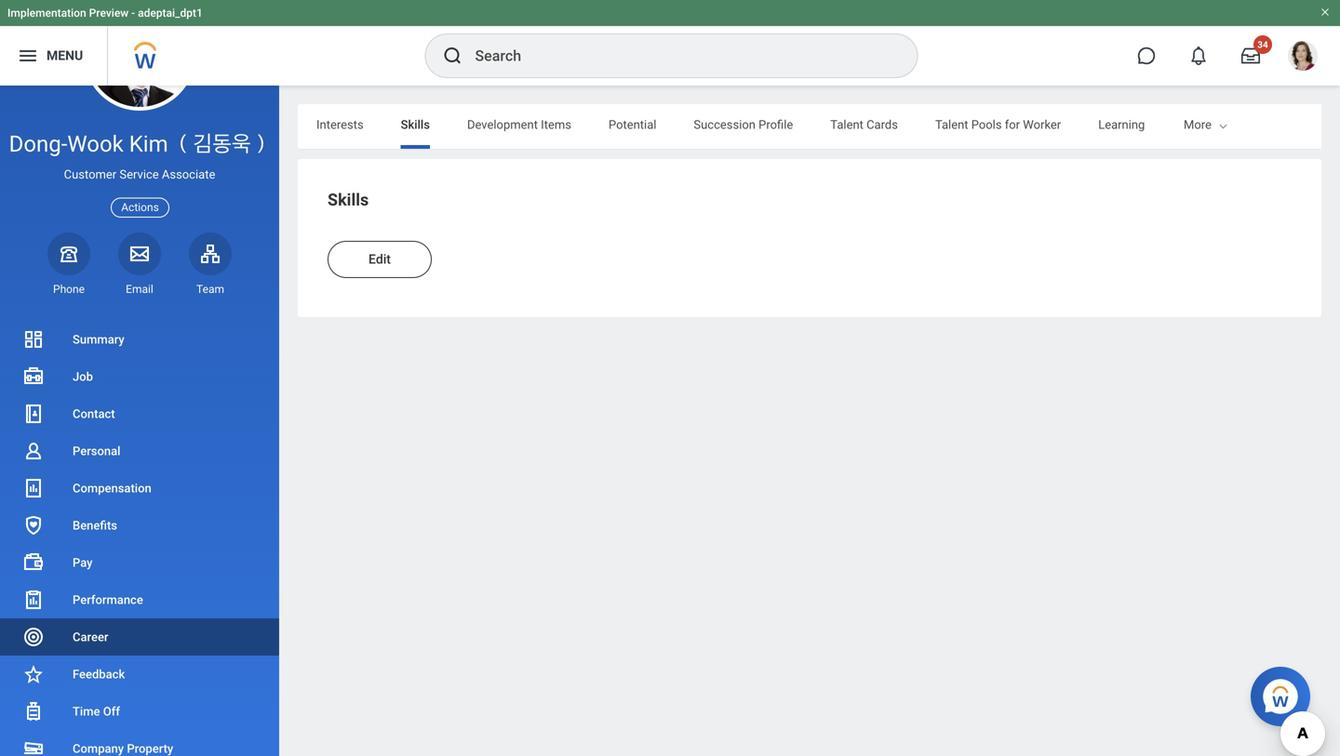 Task type: vqa. For each thing, say whether or not it's contained in the screenshot.
the Project Worker "popup button" corresponding to with
no



Task type: locate. For each thing, give the bounding box(es) containing it.
menu banner
[[0, 0, 1341, 86]]

compensation image
[[22, 478, 45, 500]]

benefits image
[[22, 515, 45, 537]]

edit button
[[328, 241, 432, 278]]

email dong-wook kim （김동욱） element
[[118, 282, 161, 297]]

skills right interests
[[401, 118, 430, 132]]

compensation link
[[0, 470, 279, 507]]

dong-wook kim （김동욱）
[[9, 131, 270, 157]]

close environment banner image
[[1320, 7, 1331, 18]]

phone dong-wook kim （김동욱） element
[[47, 282, 90, 297]]

Search Workday  search field
[[475, 35, 879, 76]]

talent for talent cards
[[831, 118, 864, 132]]

service
[[120, 168, 159, 182]]

performance
[[73, 593, 143, 607]]

pools
[[972, 118, 1002, 132]]

contact link
[[0, 396, 279, 433]]

customer
[[64, 168, 117, 182]]

property
[[127, 742, 173, 756]]

implementation preview -   adeptai_dpt1
[[7, 7, 203, 20]]

customer service associate
[[64, 168, 215, 182]]

company property link
[[0, 731, 279, 757]]

1 vertical spatial skills
[[328, 190, 369, 210]]

performance image
[[22, 589, 45, 612]]

company property
[[73, 742, 173, 756]]

feedback
[[73, 668, 125, 682]]

0 vertical spatial skills
[[401, 118, 430, 132]]

job
[[73, 370, 93, 384]]

benefits
[[73, 519, 117, 533]]

time off image
[[22, 701, 45, 723]]

pay
[[73, 556, 93, 570]]

summary link
[[0, 321, 279, 358]]

for
[[1005, 118, 1020, 132]]

1 talent from the left
[[831, 118, 864, 132]]

skills inside tab list
[[401, 118, 430, 132]]

time
[[73, 705, 100, 719]]

0 horizontal spatial skills
[[328, 190, 369, 210]]

job link
[[0, 358, 279, 396]]

view team image
[[199, 243, 222, 265]]

-
[[131, 7, 135, 20]]

contact
[[73, 407, 115, 421]]

skills inside the skills edit
[[328, 190, 369, 210]]

development
[[467, 118, 538, 132]]

talent for talent pools for worker
[[936, 118, 969, 132]]

talent left pools
[[936, 118, 969, 132]]

inbox large image
[[1242, 47, 1260, 65]]

performance link
[[0, 582, 279, 619]]

career link
[[0, 619, 279, 656]]

profile
[[759, 118, 793, 132]]

implementation
[[7, 7, 86, 20]]

off
[[103, 705, 120, 719]]

2 talent from the left
[[936, 118, 969, 132]]

search image
[[442, 45, 464, 67]]

learning
[[1099, 118, 1145, 132]]

1 horizontal spatial skills
[[401, 118, 430, 132]]

edit
[[369, 252, 391, 267]]

tab list containing interests
[[298, 104, 1341, 149]]

list
[[0, 321, 279, 757]]

phone button
[[47, 233, 90, 297]]

associate
[[162, 168, 215, 182]]

navigation pane region
[[0, 0, 279, 757]]

skills
[[401, 118, 430, 132], [328, 190, 369, 210]]

1 horizontal spatial talent
[[936, 118, 969, 132]]

profile logan mcneil image
[[1288, 41, 1318, 75]]

talent left cards
[[831, 118, 864, 132]]

skills up edit
[[328, 190, 369, 210]]

phone image
[[56, 243, 82, 265]]

worker
[[1023, 118, 1061, 132]]

feedback image
[[22, 664, 45, 686]]

email button
[[118, 233, 161, 297]]

tab list
[[298, 104, 1341, 149]]

feedback link
[[0, 656, 279, 694]]

skills for skills edit
[[328, 190, 369, 210]]

0 horizontal spatial talent
[[831, 118, 864, 132]]

succession
[[694, 118, 756, 132]]

talent
[[831, 118, 864, 132], [936, 118, 969, 132]]



Task type: describe. For each thing, give the bounding box(es) containing it.
adeptai_dpt1
[[138, 7, 203, 20]]

phone
[[53, 283, 85, 296]]

talent cards
[[831, 118, 898, 132]]

list containing summary
[[0, 321, 279, 757]]

skills for skills
[[401, 118, 430, 132]]

achievements
[[1183, 118, 1259, 132]]

（김동욱）
[[174, 131, 270, 157]]

talent pools for worker
[[936, 118, 1061, 132]]

succession profile
[[694, 118, 793, 132]]

development items
[[467, 118, 572, 132]]

contact image
[[22, 403, 45, 425]]

time off
[[73, 705, 120, 719]]

summary
[[73, 333, 125, 347]]

wook
[[67, 131, 124, 157]]

job image
[[22, 366, 45, 388]]

benefits link
[[0, 507, 279, 545]]

more
[[1184, 118, 1212, 132]]

time off link
[[0, 694, 279, 731]]

company property image
[[22, 738, 45, 757]]

kim
[[129, 131, 168, 157]]

potential
[[609, 118, 657, 132]]

preview
[[89, 7, 129, 20]]

team link
[[189, 233, 232, 297]]

personal image
[[22, 440, 45, 463]]

pay image
[[22, 552, 45, 574]]

34 button
[[1231, 35, 1273, 76]]

items
[[541, 118, 572, 132]]

menu button
[[0, 26, 107, 86]]

pay link
[[0, 545, 279, 582]]

personal link
[[0, 433, 279, 470]]

skills edit
[[328, 190, 391, 267]]

personal
[[73, 445, 121, 458]]

34
[[1258, 39, 1269, 50]]

actions button
[[111, 198, 169, 218]]

interests
[[317, 118, 364, 132]]

certifica
[[1296, 118, 1341, 132]]

dong-
[[9, 131, 67, 157]]

career image
[[22, 627, 45, 649]]

company
[[73, 742, 124, 756]]

email
[[126, 283, 153, 296]]

summary image
[[22, 329, 45, 351]]

career
[[73, 631, 108, 645]]

justify image
[[17, 45, 39, 67]]

notifications large image
[[1190, 47, 1208, 65]]

team
[[196, 283, 224, 296]]

team dong-wook kim （김동욱） element
[[189, 282, 232, 297]]

compensation
[[73, 482, 152, 496]]

cards
[[867, 118, 898, 132]]

mail image
[[128, 243, 151, 265]]

menu
[[47, 48, 83, 63]]

actions
[[121, 201, 159, 214]]



